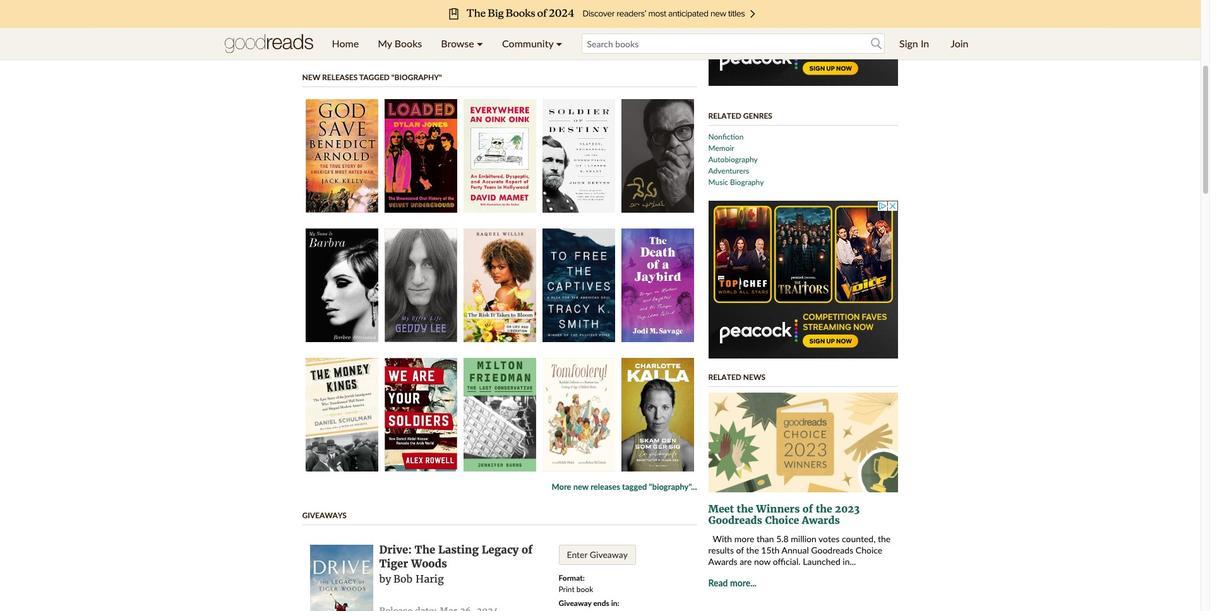 Task type: locate. For each thing, give the bounding box(es) containing it.
are
[[740, 557, 752, 567]]

1 horizontal spatial autobiography
[[709, 155, 758, 164]]

goodreads up more
[[709, 514, 763, 527]]

0 horizontal spatial goodreads
[[709, 514, 763, 527]]

giveaway
[[590, 550, 628, 561], [559, 599, 592, 609]]

of inside drive: the lasting legacy of tiger woods by bob harig
[[522, 544, 533, 557]]

tagged
[[623, 482, 647, 492]]

1 vertical spatial related
[[709, 373, 742, 382]]

memoir link down nonfiction link
[[709, 143, 735, 153]]

awards inside with more than 5.8 million votes counted, the results of the 15th annual goodreads choice awards are now official. launched in...
[[709, 557, 738, 567]]

drive by bob harig image
[[310, 545, 373, 612]]

autobiography inside see also: autobiography memoir ...more
[[302, 35, 360, 46]]

memoir down the see
[[302, 46, 333, 57]]

choice up 5.8 at the bottom right of page
[[766, 514, 800, 527]]

the up are
[[747, 545, 760, 556]]

of right the winners
[[803, 503, 814, 516]]

music biography link
[[709, 178, 764, 187]]

giveaway down 'print'
[[559, 599, 592, 609]]

drive: the lasting legacy of tiger woods link
[[380, 544, 533, 571]]

autobiography link up 'adventurers' link
[[709, 155, 758, 164]]

legacy
[[482, 544, 519, 557]]

memoir
[[302, 46, 333, 57], [709, 143, 735, 153]]

1 vertical spatial choice
[[856, 545, 883, 556]]

official.
[[773, 557, 801, 567]]

1 horizontal spatial of
[[737, 545, 745, 556]]

choice
[[766, 514, 800, 527], [856, 545, 883, 556]]

community ▾ button
[[493, 28, 572, 59]]

the
[[737, 503, 754, 516], [816, 503, 833, 516], [878, 534, 891, 545], [747, 545, 760, 556]]

sign in link
[[891, 28, 939, 59]]

more
[[735, 534, 755, 545]]

advertisement element
[[709, 0, 898, 86], [709, 201, 898, 359]]

giveaways
[[302, 511, 347, 521]]

▾ right community on the left of the page
[[556, 37, 563, 49]]

tiger
[[380, 557, 408, 571]]

giveaway right enter
[[590, 550, 628, 561]]

0 horizontal spatial ▾
[[477, 37, 484, 49]]

1 horizontal spatial choice
[[856, 545, 883, 556]]

1 ▾ from the left
[[477, 37, 484, 49]]

bob harig link
[[394, 573, 444, 586]]

1 horizontal spatial goodreads
[[812, 545, 854, 556]]

votes
[[819, 534, 840, 545]]

1 vertical spatial autobiography
[[709, 155, 758, 164]]

join
[[951, 37, 969, 49]]

format: print book
[[559, 574, 594, 595]]

goodreads inside meet the winners of the 2023 goodreads choice awards
[[709, 514, 763, 527]]

0 horizontal spatial choice
[[766, 514, 800, 527]]

2 ▾ from the left
[[556, 37, 563, 49]]

memoir link
[[302, 46, 333, 57], [709, 143, 735, 153]]

harig
[[416, 573, 444, 586]]

autobiography up 'adventurers' link
[[709, 155, 758, 164]]

enter giveaway
[[567, 550, 628, 561]]

1 vertical spatial giveaway
[[559, 599, 592, 609]]

more
[[552, 482, 572, 492]]

meet the winners of the 2023 goodreads choice awards
[[709, 503, 860, 527]]

related up nonfiction
[[709, 111, 742, 121]]

0 horizontal spatial memoir
[[302, 46, 333, 57]]

1 vertical spatial advertisement element
[[709, 201, 898, 359]]

the risk it takes to bloom: on life and liberation image
[[464, 229, 536, 343]]

related genres
[[709, 111, 773, 121]]

of inside meet the winners of the 2023 goodreads choice awards
[[803, 503, 814, 516]]

the money kings: the epic story of the jewish immigrants who transformed wall street and shaped modern america image
[[306, 358, 378, 472]]

1 vertical spatial memoir
[[709, 143, 735, 153]]

menu
[[323, 28, 572, 59]]

memoir down nonfiction link
[[709, 143, 735, 153]]

million
[[791, 534, 817, 545]]

related for related genres
[[709, 111, 742, 121]]

autobiography link
[[302, 35, 360, 46], [709, 155, 758, 164]]

menu containing home
[[323, 28, 572, 59]]

0 vertical spatial related
[[709, 111, 742, 121]]

related for related news
[[709, 373, 742, 382]]

1 horizontal spatial awards
[[803, 514, 841, 527]]

browse ▾
[[441, 37, 484, 49]]

0 horizontal spatial of
[[522, 544, 533, 557]]

biography
[[731, 178, 764, 187]]

Search for books to add to your shelves search field
[[582, 33, 886, 54]]

new
[[574, 482, 589, 492]]

1 related from the top
[[709, 111, 742, 121]]

genres
[[744, 111, 773, 121]]

autobiography down also:
[[302, 35, 360, 46]]

goodreads down 'votes'
[[812, 545, 854, 556]]

we are your soldiers: how gamal abdel nasser remade the arab world image
[[385, 358, 457, 472]]

2 related from the top
[[709, 373, 742, 382]]

of
[[803, 503, 814, 516], [522, 544, 533, 557], [737, 545, 745, 556]]

0 vertical spatial awards
[[803, 514, 841, 527]]

sign in
[[900, 37, 930, 49]]

0 vertical spatial choice
[[766, 514, 800, 527]]

0 vertical spatial memoir
[[302, 46, 333, 57]]

0 vertical spatial autobiography
[[302, 35, 360, 46]]

0 vertical spatial giveaway
[[590, 550, 628, 561]]

awards up 'votes'
[[803, 514, 841, 527]]

0 vertical spatial autobiography link
[[302, 35, 360, 46]]

0 horizontal spatial memoir link
[[302, 46, 333, 57]]

awards
[[803, 514, 841, 527], [709, 557, 738, 567]]

tomfoolery!: randolph caldecott and the rambunctious coming-of-age of children's books image
[[543, 358, 615, 472]]

▾ right the browse
[[477, 37, 484, 49]]

launched
[[803, 557, 841, 567]]

annual
[[782, 545, 809, 556]]

my books
[[378, 37, 422, 49]]

see also: autobiography memoir ...more
[[302, 23, 361, 57]]

releases
[[591, 482, 621, 492]]

the right counted,
[[878, 534, 891, 545]]

▾
[[477, 37, 484, 49], [556, 37, 563, 49]]

"biography"...
[[649, 482, 697, 492]]

1 horizontal spatial autobiography link
[[709, 155, 758, 164]]

1 vertical spatial awards
[[709, 557, 738, 567]]

meet the winners of the 2023 goodreads choice awards link
[[709, 503, 898, 527]]

1 advertisement element from the top
[[709, 0, 898, 86]]

browse
[[441, 37, 474, 49]]

goodreads inside with more than 5.8 million votes counted, the results of the 15th annual goodreads choice awards are now official. launched in...
[[812, 545, 854, 556]]

autobiography for memoir
[[709, 155, 758, 164]]

now
[[755, 557, 771, 567]]

autobiography
[[302, 35, 360, 46], [709, 155, 758, 164]]

related left news
[[709, 373, 742, 382]]

choice down counted,
[[856, 545, 883, 556]]

1 horizontal spatial memoir link
[[709, 143, 735, 153]]

the
[[415, 544, 436, 557]]

memoir inside see also: autobiography memoir ...more
[[302, 46, 333, 57]]

the right meet
[[737, 503, 754, 516]]

memoir link down the see
[[302, 46, 333, 57]]

autobiography link down also:
[[302, 35, 360, 46]]

my
[[378, 37, 392, 49]]

1 vertical spatial autobiography link
[[709, 155, 758, 164]]

autobiography inside the nonfiction memoir autobiography adventurers music biography
[[709, 155, 758, 164]]

to free the captives: a plea for the american soul image
[[543, 229, 615, 343]]

with
[[713, 534, 733, 545]]

of down more
[[737, 545, 745, 556]]

0 horizontal spatial autobiography link
[[302, 35, 360, 46]]

format:
[[559, 574, 585, 583]]

1 vertical spatial memoir link
[[709, 143, 735, 153]]

community ▾
[[502, 37, 563, 49]]

new releases tagged "biography" link
[[302, 73, 442, 82]]

...more
[[335, 46, 361, 57]]

meet
[[709, 503, 734, 516]]

0 horizontal spatial awards
[[709, 557, 738, 567]]

new releases tagged "biography"
[[302, 73, 442, 82]]

related
[[709, 111, 742, 121], [709, 373, 742, 382]]

books
[[395, 37, 422, 49]]

0 vertical spatial memoir link
[[302, 46, 333, 57]]

join link
[[942, 28, 979, 59]]

of right legacy
[[522, 544, 533, 557]]

0 vertical spatial goodreads
[[709, 514, 763, 527]]

0 vertical spatial advertisement element
[[709, 0, 898, 86]]

1 horizontal spatial memoir
[[709, 143, 735, 153]]

0 horizontal spatial autobiography
[[302, 35, 360, 46]]

awards down the results
[[709, 557, 738, 567]]

1 vertical spatial goodreads
[[812, 545, 854, 556]]

new
[[302, 73, 321, 82]]

2 horizontal spatial of
[[803, 503, 814, 516]]

1 horizontal spatial ▾
[[556, 37, 563, 49]]

goodreads
[[709, 514, 763, 527], [812, 545, 854, 556]]

Search books text field
[[582, 33, 886, 54]]

adventurers link
[[709, 166, 750, 176]]



Task type: describe. For each thing, give the bounding box(es) containing it.
releases
[[322, 73, 358, 82]]

nonfiction memoir autobiography adventurers music biography
[[709, 132, 764, 187]]

see
[[302, 23, 317, 34]]

15th
[[762, 545, 780, 556]]

giveaways link
[[302, 511, 347, 521]]

skam den som ger sig : en självbiografi image
[[622, 358, 694, 472]]

adventurers
[[709, 166, 750, 176]]

woods
[[411, 557, 447, 571]]

sign
[[900, 37, 919, 49]]

▾ for community ▾
[[556, 37, 563, 49]]

5.8
[[777, 534, 789, 545]]

"biography"
[[392, 73, 442, 82]]

nonfiction link
[[709, 132, 744, 142]]

my effin' life image
[[385, 229, 457, 343]]

ends
[[594, 599, 610, 609]]

2023
[[836, 503, 860, 516]]

drive:
[[380, 544, 412, 557]]

than
[[757, 534, 775, 545]]

of inside with more than 5.8 million votes counted, the results of the 15th annual goodreads choice awards are now official. launched in...
[[737, 545, 745, 556]]

god save benedict arnold: the true story of america's most hated man image
[[306, 99, 378, 213]]

related news
[[709, 373, 766, 382]]

autobiography for also:
[[302, 35, 360, 46]]

community
[[502, 37, 554, 49]]

nenu brahmanandam image
[[622, 99, 694, 213]]

book
[[577, 585, 594, 595]]

choice inside with more than 5.8 million votes counted, the results of the 15th annual goodreads choice awards are now official. launched in...
[[856, 545, 883, 556]]

print
[[559, 585, 575, 595]]

news
[[744, 373, 766, 382]]

...more link
[[335, 46, 361, 57]]

drive: the lasting legacy of tiger woods by bob harig
[[380, 544, 533, 586]]

awards inside meet the winners of the 2023 goodreads choice awards
[[803, 514, 841, 527]]

winners
[[757, 503, 800, 516]]

in...
[[843, 557, 857, 567]]

everywhere an oink oink: an embittered, dyspeptic, and accurate report of forty years in hollywood image
[[464, 99, 536, 213]]

music
[[709, 178, 729, 187]]

▾ for browse ▾
[[477, 37, 484, 49]]

giveaway ends in:
[[559, 599, 620, 609]]

read more... link
[[709, 578, 757, 589]]

home link
[[323, 28, 369, 59]]

soldier of destiny: slavery, secession, and the redemption of ulysses s. grant image
[[543, 99, 615, 213]]

choice inside meet the winners of the 2023 goodreads choice awards
[[766, 514, 800, 527]]

by
[[380, 573, 391, 586]]

2 advertisement element from the top
[[709, 201, 898, 359]]

enter giveaway link
[[559, 545, 636, 566]]

results
[[709, 545, 734, 556]]

more new releases tagged "biography"...
[[552, 482, 697, 492]]

in:
[[612, 599, 620, 609]]

tagged
[[359, 73, 390, 82]]

the most anticipated books of 2024 image
[[95, 0, 1106, 28]]

read
[[709, 578, 728, 589]]

counted,
[[842, 534, 876, 545]]

nonfiction
[[709, 132, 744, 142]]

loaded: the life (and afterlife) of the velvet underground image
[[385, 99, 457, 213]]

home
[[332, 37, 359, 49]]

more new releases tagged "biography"... link
[[552, 482, 697, 492]]

bob
[[394, 573, 413, 586]]

the left 2023
[[816, 503, 833, 516]]

with more than 5.8 million votes counted, the results of the 15th annual goodreads choice awards are now official. launched in...
[[709, 534, 891, 567]]

lasting
[[439, 544, 479, 557]]

enter
[[567, 550, 588, 561]]

also:
[[319, 23, 336, 34]]

more...
[[731, 578, 757, 589]]

in
[[921, 37, 930, 49]]

milton friedman: the last conservative image
[[464, 358, 536, 472]]

my name is barbra image
[[306, 229, 378, 343]]

memoir inside the nonfiction memoir autobiography adventurers music biography
[[709, 143, 735, 153]]

read more...
[[709, 578, 757, 589]]

browse ▾ button
[[432, 28, 493, 59]]

my books link
[[369, 28, 432, 59]]

the death of a jaybird: essays on mothers and daughters and the things they leave behind image
[[622, 229, 694, 343]]



Task type: vqa. For each thing, say whether or not it's contained in the screenshot.
counted,
yes



